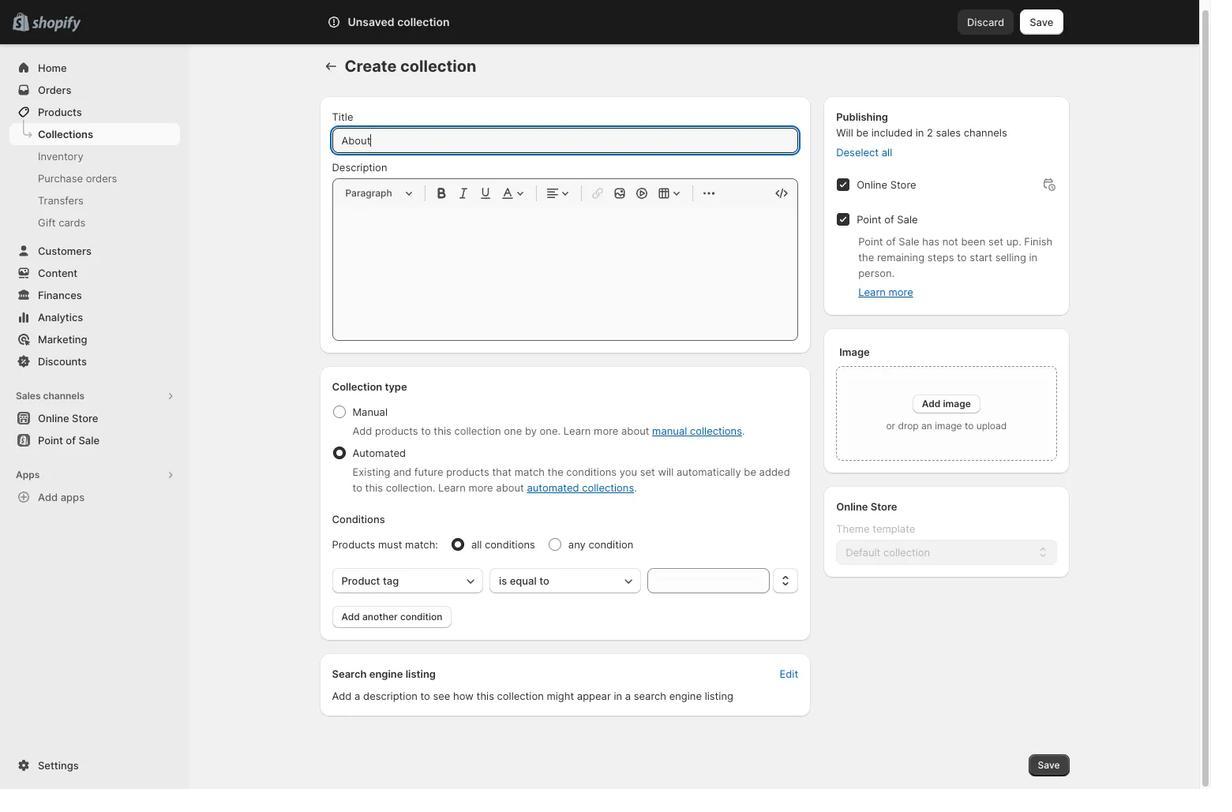 Task type: locate. For each thing, give the bounding box(es) containing it.
add
[[922, 398, 941, 410], [353, 425, 372, 437], [38, 491, 58, 504], [342, 611, 360, 623], [332, 690, 352, 703]]

1 horizontal spatial a
[[625, 690, 631, 703]]

0 vertical spatial the
[[858, 251, 874, 264]]

point up remaining
[[857, 213, 882, 226]]

add for add products to this collection one by one. learn more about manual collections .
[[353, 425, 372, 437]]

in inside point of sale has not been set up. finish the remaining steps to start selling in person. learn more
[[1029, 251, 1038, 264]]

set
[[988, 235, 1004, 248], [640, 466, 655, 478]]

online store down deselect all
[[857, 178, 916, 191]]

add up an in the bottom right of the page
[[922, 398, 941, 410]]

0 vertical spatial products
[[38, 106, 82, 118]]

collection left might
[[497, 690, 544, 703]]

1 vertical spatial listing
[[705, 690, 734, 703]]

gift
[[38, 216, 56, 229]]

0 horizontal spatial products
[[38, 106, 82, 118]]

0 horizontal spatial more
[[469, 482, 493, 494]]

add down 'manual' on the left
[[353, 425, 372, 437]]

create collection
[[345, 57, 477, 76]]

is equal to
[[499, 575, 549, 587]]

store down sales channels button
[[72, 412, 98, 425]]

1 horizontal spatial in
[[916, 126, 924, 139]]

theme template
[[836, 523, 915, 535]]

online store
[[857, 178, 916, 191], [38, 412, 98, 425], [836, 501, 897, 513]]

search right unsaved
[[397, 16, 431, 28]]

or drop an image to upload
[[886, 420, 1007, 432]]

to right equal
[[539, 575, 549, 587]]

products
[[38, 106, 82, 118], [332, 539, 375, 551]]

add down search engine listing
[[332, 690, 352, 703]]

2 vertical spatial store
[[871, 501, 897, 513]]

image
[[943, 398, 971, 410], [935, 420, 962, 432]]

online store up theme template
[[836, 501, 897, 513]]

0 horizontal spatial set
[[640, 466, 655, 478]]

discounts link
[[9, 351, 180, 373]]

0 vertical spatial set
[[988, 235, 1004, 248]]

learn right one.
[[564, 425, 591, 437]]

tag
[[383, 575, 399, 587]]

orders
[[38, 84, 71, 96]]

more inside 'existing and future products that match the conditions you set will automatically be added to this collection. learn more about'
[[469, 482, 493, 494]]

has
[[922, 235, 940, 248]]

in right appear
[[614, 690, 622, 703]]

channels
[[964, 126, 1007, 139], [43, 390, 85, 402]]

be left added
[[744, 466, 756, 478]]

2 horizontal spatial more
[[889, 286, 913, 298]]

image right an in the bottom right of the page
[[935, 420, 962, 432]]

1 vertical spatial more
[[594, 425, 619, 437]]

collection
[[332, 381, 382, 393]]

to left start
[[957, 251, 967, 264]]

the up automated
[[548, 466, 564, 478]]

or
[[886, 420, 895, 432]]

1 vertical spatial be
[[744, 466, 756, 478]]

to left "see"
[[420, 690, 430, 703]]

settings link
[[9, 755, 180, 777]]

0 vertical spatial more
[[889, 286, 913, 298]]

store up theme template
[[871, 501, 897, 513]]

orders
[[86, 172, 117, 185]]

more inside point of sale has not been set up. finish the remaining steps to start selling in person. learn more
[[889, 286, 913, 298]]

edit
[[780, 668, 798, 681]]

automatically
[[677, 466, 741, 478]]

customers
[[38, 245, 92, 257]]

1 vertical spatial store
[[72, 412, 98, 425]]

online inside button
[[38, 412, 69, 425]]

1 vertical spatial collections
[[582, 482, 634, 494]]

channels inside publishing will be included in 2 sales channels
[[964, 126, 1007, 139]]

add for add apps
[[38, 491, 58, 504]]

about left manual
[[621, 425, 649, 437]]

about
[[621, 425, 649, 437], [496, 482, 524, 494]]

listing
[[406, 668, 436, 681], [705, 690, 734, 703]]

add left another
[[342, 611, 360, 623]]

add another condition button
[[332, 606, 452, 629]]

in inside publishing will be included in 2 sales channels
[[916, 126, 924, 139]]

apps
[[16, 469, 40, 481]]

collection up create collection
[[397, 15, 450, 28]]

1 horizontal spatial products
[[446, 466, 489, 478]]

inventory
[[38, 150, 83, 163]]

this
[[434, 425, 452, 437], [365, 482, 383, 494], [477, 690, 494, 703]]

2 vertical spatial this
[[477, 690, 494, 703]]

of inside point of sale has not been set up. finish the remaining steps to start selling in person. learn more
[[886, 235, 896, 248]]

products inside products link
[[38, 106, 82, 118]]

to up future
[[421, 425, 431, 437]]

0 horizontal spatial point of sale
[[38, 434, 100, 447]]

1 vertical spatial point of sale
[[38, 434, 100, 447]]

2
[[927, 126, 933, 139]]

more down person.
[[889, 286, 913, 298]]

description
[[332, 161, 387, 174]]

search for search
[[397, 16, 431, 28]]

0 vertical spatial .
[[742, 425, 745, 437]]

1 horizontal spatial collections
[[690, 425, 742, 437]]

more down 'that'
[[469, 482, 493, 494]]

point of sale up remaining
[[857, 213, 918, 226]]

all inside button
[[882, 146, 892, 159]]

finish
[[1024, 235, 1053, 248]]

0 horizontal spatial search
[[332, 668, 367, 681]]

more right one.
[[594, 425, 619, 437]]

0 horizontal spatial condition
[[400, 611, 443, 623]]

purchase orders link
[[9, 167, 180, 190]]

0 horizontal spatial be
[[744, 466, 756, 478]]

0 horizontal spatial channels
[[43, 390, 85, 402]]

set left will
[[640, 466, 655, 478]]

2 horizontal spatial in
[[1029, 251, 1038, 264]]

in down finish
[[1029, 251, 1038, 264]]

1 horizontal spatial about
[[621, 425, 649, 437]]

manual
[[652, 425, 687, 437]]

collection
[[397, 15, 450, 28], [400, 57, 477, 76], [454, 425, 501, 437], [884, 546, 930, 559], [497, 690, 544, 703]]

another
[[362, 611, 398, 623]]

1 vertical spatial products
[[446, 466, 489, 478]]

discard
[[967, 16, 1005, 28]]

1 vertical spatial online
[[38, 412, 69, 425]]

0 vertical spatial conditions
[[566, 466, 617, 478]]

add left apps at the left of the page
[[38, 491, 58, 504]]

all down included at right
[[882, 146, 892, 159]]

search
[[397, 16, 431, 28], [332, 668, 367, 681]]

1 horizontal spatial this
[[434, 425, 452, 437]]

store
[[890, 178, 916, 191], [72, 412, 98, 425], [871, 501, 897, 513]]

content
[[38, 267, 78, 280]]

2 vertical spatial in
[[614, 690, 622, 703]]

point of sale has not been set up. finish the remaining steps to start selling in person. learn more
[[858, 235, 1053, 298]]

in left 2
[[916, 126, 924, 139]]

engine up 'description'
[[369, 668, 403, 681]]

online down deselect all
[[857, 178, 888, 191]]

0 vertical spatial search
[[397, 16, 431, 28]]

1 vertical spatial set
[[640, 466, 655, 478]]

sale
[[897, 213, 918, 226], [899, 235, 920, 248], [78, 434, 100, 447]]

be down publishing
[[856, 126, 869, 139]]

2 vertical spatial of
[[66, 434, 76, 447]]

0 horizontal spatial listing
[[406, 668, 436, 681]]

this up future
[[434, 425, 452, 437]]

search inside button
[[397, 16, 431, 28]]

is
[[499, 575, 507, 587]]

engine right search
[[669, 690, 702, 703]]

a left 'description'
[[355, 690, 360, 703]]

2 vertical spatial sale
[[78, 434, 100, 447]]

type
[[385, 381, 407, 393]]

0 vertical spatial condition
[[589, 539, 634, 551]]

products down orders
[[38, 106, 82, 118]]

to down existing
[[353, 482, 362, 494]]

conditions up automated collections .
[[566, 466, 617, 478]]

condition inside the add another condition button
[[400, 611, 443, 623]]

online store inside button
[[38, 412, 98, 425]]

collection for unsaved collection
[[397, 15, 450, 28]]

0 vertical spatial be
[[856, 126, 869, 139]]

1 horizontal spatial conditions
[[566, 466, 617, 478]]

any condition
[[568, 539, 634, 551]]

to inside 'existing and future products that match the conditions you set will automatically be added to this collection. learn more about'
[[353, 482, 362, 494]]

1 horizontal spatial products
[[332, 539, 375, 551]]

set inside point of sale has not been set up. finish the remaining steps to start selling in person. learn more
[[988, 235, 1004, 248]]

2 vertical spatial learn
[[438, 482, 466, 494]]

learn inside 'existing and future products that match the conditions you set will automatically be added to this collection. learn more about'
[[438, 482, 466, 494]]

2 vertical spatial point
[[38, 434, 63, 447]]

products left 'that'
[[446, 466, 489, 478]]

about inside 'existing and future products that match the conditions you set will automatically be added to this collection. learn more about'
[[496, 482, 524, 494]]

add for add another condition
[[342, 611, 360, 623]]

learn for set
[[438, 482, 466, 494]]

point up person.
[[858, 235, 883, 248]]

conditions
[[566, 466, 617, 478], [485, 539, 535, 551]]

0 vertical spatial of
[[884, 213, 894, 226]]

equal
[[510, 575, 537, 587]]

0 horizontal spatial the
[[548, 466, 564, 478]]

1 horizontal spatial point of sale
[[857, 213, 918, 226]]

1 horizontal spatial the
[[858, 251, 874, 264]]

collections
[[38, 128, 93, 141]]

paragraph
[[345, 187, 392, 199]]

0 horizontal spatial a
[[355, 690, 360, 703]]

store inside button
[[72, 412, 98, 425]]

1 vertical spatial products
[[332, 539, 375, 551]]

2 horizontal spatial learn
[[858, 286, 886, 298]]

collection down unsaved collection
[[400, 57, 477, 76]]

and
[[393, 466, 412, 478]]

be inside publishing will be included in 2 sales channels
[[856, 126, 869, 139]]

channels right sales
[[964, 126, 1007, 139]]

channels down the discounts
[[43, 390, 85, 402]]

automated collections link
[[527, 482, 634, 494]]

in
[[916, 126, 924, 139], [1029, 251, 1038, 264], [614, 690, 622, 703]]

1 vertical spatial this
[[365, 482, 383, 494]]

the up person.
[[858, 251, 874, 264]]

store down deselect all
[[890, 178, 916, 191]]

0 vertical spatial image
[[943, 398, 971, 410]]

start
[[970, 251, 993, 264]]

search
[[634, 690, 666, 703]]

sale inside 'link'
[[78, 434, 100, 447]]

0 horizontal spatial engine
[[369, 668, 403, 681]]

1 horizontal spatial search
[[397, 16, 431, 28]]

collection.
[[386, 482, 435, 494]]

apps button
[[9, 464, 180, 486]]

1 horizontal spatial engine
[[669, 690, 702, 703]]

.
[[742, 425, 745, 437], [634, 482, 637, 494]]

1 vertical spatial engine
[[669, 690, 702, 703]]

image up or drop an image to upload on the right of the page
[[943, 398, 971, 410]]

0 horizontal spatial products
[[375, 425, 418, 437]]

conditions up 'is'
[[485, 539, 535, 551]]

theme
[[836, 523, 870, 535]]

online store button
[[0, 407, 190, 430]]

selling
[[995, 251, 1026, 264]]

0 vertical spatial in
[[916, 126, 924, 139]]

collections down 'you'
[[582, 482, 634, 494]]

add another condition
[[342, 611, 443, 623]]

. right manual
[[742, 425, 745, 437]]

1 vertical spatial the
[[548, 466, 564, 478]]

1 vertical spatial about
[[496, 482, 524, 494]]

all right match:
[[471, 539, 482, 551]]

learn down person.
[[858, 286, 886, 298]]

1 vertical spatial of
[[886, 235, 896, 248]]

condition right any
[[589, 539, 634, 551]]

edit button
[[770, 663, 808, 685]]

this right how
[[477, 690, 494, 703]]

1 vertical spatial learn
[[564, 425, 591, 437]]

to
[[957, 251, 967, 264], [965, 420, 974, 432], [421, 425, 431, 437], [353, 482, 362, 494], [539, 575, 549, 587], [420, 690, 430, 703]]

condition down product tag dropdown button
[[400, 611, 443, 623]]

analytics link
[[9, 306, 180, 328]]

point of sale down online store link
[[38, 434, 100, 447]]

one
[[504, 425, 522, 437]]

search up 'description'
[[332, 668, 367, 681]]

1 horizontal spatial learn
[[564, 425, 591, 437]]

online down sales channels
[[38, 412, 69, 425]]

listing right search
[[705, 690, 734, 703]]

online up 'theme'
[[836, 501, 868, 513]]

0 vertical spatial channels
[[964, 126, 1007, 139]]

a left search
[[625, 690, 631, 703]]

listing up "see"
[[406, 668, 436, 681]]

collections up automatically
[[690, 425, 742, 437]]

point up apps
[[38, 434, 63, 447]]

this down existing
[[365, 482, 383, 494]]

0 vertical spatial store
[[890, 178, 916, 191]]

0 horizontal spatial conditions
[[485, 539, 535, 551]]

a
[[355, 690, 360, 703], [625, 690, 631, 703]]

drop
[[898, 420, 919, 432]]

products up automated
[[375, 425, 418, 437]]

0 vertical spatial products
[[375, 425, 418, 437]]

add for add image
[[922, 398, 941, 410]]

about down 'that'
[[496, 482, 524, 494]]

learn inside point of sale has not been set up. finish the remaining steps to start selling in person. learn more
[[858, 286, 886, 298]]

Title text field
[[332, 128, 798, 153]]

future
[[414, 466, 443, 478]]

this inside 'existing and future products that match the conditions you set will automatically be added to this collection. learn more about'
[[365, 482, 383, 494]]

1 horizontal spatial channels
[[964, 126, 1007, 139]]

2 horizontal spatial this
[[477, 690, 494, 703]]

1 horizontal spatial all
[[882, 146, 892, 159]]

collection type
[[332, 381, 407, 393]]

learn down future
[[438, 482, 466, 494]]

might
[[547, 690, 574, 703]]

products
[[375, 425, 418, 437], [446, 466, 489, 478]]

settings
[[38, 760, 79, 772]]

online store down sales channels
[[38, 412, 98, 425]]

set left up.
[[988, 235, 1004, 248]]

0 horizontal spatial learn
[[438, 482, 466, 494]]

0 horizontal spatial collections
[[582, 482, 634, 494]]

0 vertical spatial about
[[621, 425, 649, 437]]

save
[[1030, 16, 1054, 28], [1038, 760, 1060, 771]]

2 vertical spatial more
[[469, 482, 493, 494]]

sales
[[936, 126, 961, 139]]

purchase
[[38, 172, 83, 185]]

of
[[884, 213, 894, 226], [886, 235, 896, 248], [66, 434, 76, 447]]

0 vertical spatial learn
[[858, 286, 886, 298]]

2 vertical spatial online store
[[836, 501, 897, 513]]

1 vertical spatial search
[[332, 668, 367, 681]]

the inside point of sale has not been set up. finish the remaining steps to start selling in person. learn more
[[858, 251, 874, 264]]

products down conditions
[[332, 539, 375, 551]]

collection for default collection
[[884, 546, 930, 559]]

. down 'you'
[[634, 482, 637, 494]]

image
[[839, 346, 870, 358]]

collection down template
[[884, 546, 930, 559]]

to inside point of sale has not been set up. finish the remaining steps to start selling in person. learn more
[[957, 251, 967, 264]]

1 horizontal spatial be
[[856, 126, 869, 139]]

1 vertical spatial online store
[[38, 412, 98, 425]]

finances link
[[9, 284, 180, 306]]

0 vertical spatial save
[[1030, 16, 1054, 28]]

None text field
[[647, 569, 770, 594]]

1 vertical spatial condition
[[400, 611, 443, 623]]

0 vertical spatial engine
[[369, 668, 403, 681]]

point inside 'link'
[[38, 434, 63, 447]]



Task type: describe. For each thing, give the bounding box(es) containing it.
add a description to see how this collection might appear in a search engine listing
[[332, 690, 734, 703]]

deselect
[[836, 146, 879, 159]]

automated
[[527, 482, 579, 494]]

person.
[[858, 267, 895, 280]]

any
[[568, 539, 586, 551]]

to inside dropdown button
[[539, 575, 549, 587]]

publishing will be included in 2 sales channels
[[836, 111, 1007, 139]]

point of sale button
[[0, 430, 190, 452]]

products inside 'existing and future products that match the conditions you set will automatically be added to this collection. learn more about'
[[446, 466, 489, 478]]

marketing
[[38, 333, 87, 346]]

of inside 'link'
[[66, 434, 76, 447]]

conditions inside 'existing and future products that match the conditions you set will automatically be added to this collection. learn more about'
[[566, 466, 617, 478]]

unsaved
[[348, 15, 395, 28]]

0 vertical spatial sale
[[897, 213, 918, 226]]

added
[[759, 466, 790, 478]]

shopify image
[[32, 16, 81, 32]]

to left the upload
[[965, 420, 974, 432]]

1 horizontal spatial more
[[594, 425, 619, 437]]

sales channels
[[16, 390, 85, 402]]

collection for create collection
[[400, 57, 477, 76]]

product tag button
[[332, 569, 483, 594]]

learn more link
[[858, 286, 913, 298]]

appear
[[577, 690, 611, 703]]

discard button
[[958, 9, 1014, 35]]

1 vertical spatial save
[[1038, 760, 1060, 771]]

more for set
[[469, 482, 493, 494]]

discounts
[[38, 355, 87, 368]]

point of sale link
[[9, 430, 180, 452]]

2 a from the left
[[625, 690, 631, 703]]

unsaved collection
[[348, 15, 450, 28]]

an
[[921, 420, 932, 432]]

add products to this collection one by one. learn more about manual collections .
[[353, 425, 745, 437]]

home
[[38, 62, 67, 74]]

one.
[[540, 425, 561, 437]]

1 horizontal spatial .
[[742, 425, 745, 437]]

existing
[[353, 466, 390, 478]]

0 vertical spatial listing
[[406, 668, 436, 681]]

sales channels button
[[9, 385, 180, 407]]

automated
[[353, 447, 406, 460]]

purchase orders
[[38, 172, 117, 185]]

collection left one on the left bottom
[[454, 425, 501, 437]]

channels inside sales channels button
[[43, 390, 85, 402]]

search button
[[371, 9, 829, 35]]

not
[[943, 235, 958, 248]]

2 vertical spatial online
[[836, 501, 868, 513]]

1 vertical spatial image
[[935, 420, 962, 432]]

products for products must match:
[[332, 539, 375, 551]]

steps
[[928, 251, 954, 264]]

match:
[[405, 539, 438, 551]]

be inside 'existing and future products that match the conditions you set will automatically be added to this collection. learn more about'
[[744, 466, 756, 478]]

marketing link
[[9, 328, 180, 351]]

set inside 'existing and future products that match the conditions you set will automatically be added to this collection. learn more about'
[[640, 466, 655, 478]]

orders link
[[9, 79, 180, 101]]

existing and future products that match the conditions you set will automatically be added to this collection. learn more about
[[353, 466, 790, 494]]

the inside 'existing and future products that match the conditions you set will automatically be added to this collection. learn more about'
[[548, 466, 564, 478]]

match
[[515, 466, 545, 478]]

online store link
[[9, 407, 180, 430]]

point inside point of sale has not been set up. finish the remaining steps to start selling in person. learn more
[[858, 235, 883, 248]]

learn for the
[[858, 286, 886, 298]]

sale inside point of sale has not been set up. finish the remaining steps to start selling in person. learn more
[[899, 235, 920, 248]]

default
[[846, 546, 881, 559]]

0 vertical spatial save button
[[1020, 9, 1063, 35]]

cards
[[59, 216, 86, 229]]

publishing
[[836, 111, 888, 123]]

collections link
[[9, 123, 180, 145]]

0 vertical spatial collections
[[690, 425, 742, 437]]

will
[[658, 466, 674, 478]]

add apps button
[[9, 486, 180, 509]]

gift cards link
[[9, 212, 180, 234]]

1 vertical spatial .
[[634, 482, 637, 494]]

1 horizontal spatial listing
[[705, 690, 734, 703]]

1 vertical spatial save button
[[1029, 755, 1070, 777]]

products for products
[[38, 106, 82, 118]]

0 horizontal spatial all
[[471, 539, 482, 551]]

title
[[332, 111, 353, 123]]

0 vertical spatial point of sale
[[857, 213, 918, 226]]

sales
[[16, 390, 41, 402]]

apps
[[61, 491, 85, 504]]

more for the
[[889, 286, 913, 298]]

default collection
[[846, 546, 930, 559]]

0 vertical spatial this
[[434, 425, 452, 437]]

0 vertical spatial online store
[[857, 178, 916, 191]]

create
[[345, 57, 397, 76]]

all conditions
[[471, 539, 535, 551]]

1 a from the left
[[355, 690, 360, 703]]

content link
[[9, 262, 180, 284]]

transfers link
[[9, 190, 180, 212]]

is equal to button
[[490, 569, 641, 594]]

finances
[[38, 289, 82, 302]]

deselect all button
[[827, 141, 902, 163]]

0 horizontal spatial in
[[614, 690, 622, 703]]

manual
[[353, 406, 388, 418]]

you
[[620, 466, 637, 478]]

been
[[961, 235, 986, 248]]

add apps
[[38, 491, 85, 504]]

automated collections .
[[527, 482, 637, 494]]

0 vertical spatial online
[[857, 178, 888, 191]]

paragraph button
[[339, 184, 418, 203]]

search for search engine listing
[[332, 668, 367, 681]]

that
[[492, 466, 512, 478]]

by
[[525, 425, 537, 437]]

product tag
[[342, 575, 399, 587]]

up.
[[1006, 235, 1022, 248]]

must
[[378, 539, 402, 551]]

1 horizontal spatial condition
[[589, 539, 634, 551]]

description
[[363, 690, 418, 703]]

add for add a description to see how this collection might appear in a search engine listing
[[332, 690, 352, 703]]

point of sale inside point of sale 'link'
[[38, 434, 100, 447]]

remaining
[[877, 251, 925, 264]]

0 vertical spatial point
[[857, 213, 882, 226]]

customers link
[[9, 240, 180, 262]]

analytics
[[38, 311, 83, 324]]

included
[[871, 126, 913, 139]]



